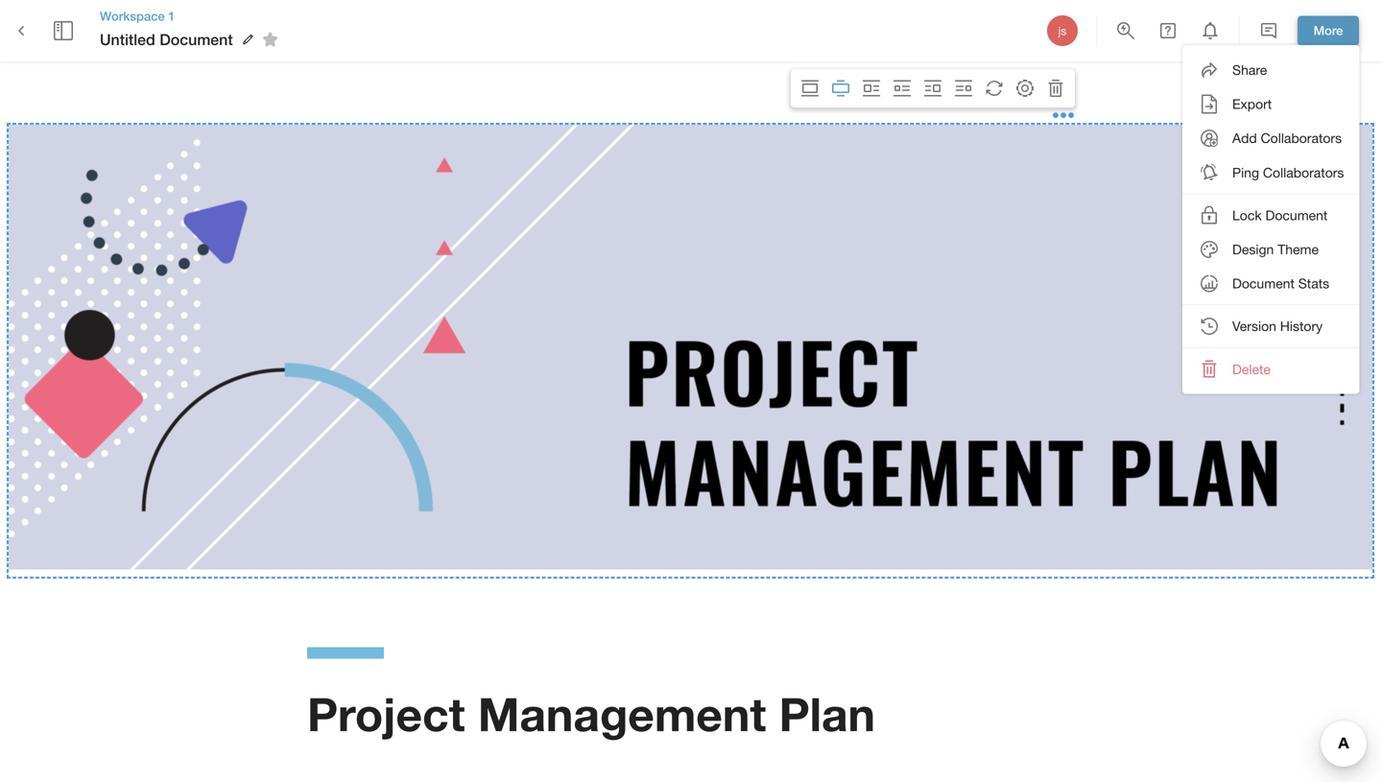 Task type: locate. For each thing, give the bounding box(es) containing it.
stats
[[1299, 276, 1330, 291]]

js button
[[1044, 12, 1081, 49]]

document down design theme button
[[1233, 276, 1295, 291]]

design
[[1233, 241, 1274, 257]]

version
[[1233, 318, 1277, 334]]

document down the workspace 1 'link'
[[160, 30, 233, 48]]

collaborators for add collaborators
[[1261, 130, 1342, 146]]

0 vertical spatial document
[[160, 30, 233, 48]]

collaborators up ping collaborators
[[1261, 130, 1342, 146]]

lock document
[[1233, 207, 1328, 223]]

document stats
[[1233, 276, 1330, 291]]

design theme
[[1233, 241, 1319, 257]]

add
[[1233, 130, 1257, 146]]

collaborators down add collaborators
[[1263, 164, 1344, 180]]

share
[[1233, 62, 1267, 78]]

document stats button
[[1183, 266, 1360, 301]]

add collaborators
[[1233, 130, 1342, 146]]

share button
[[1183, 53, 1360, 87]]

ping collaborators button
[[1183, 155, 1360, 189]]

document
[[160, 30, 233, 48], [1266, 207, 1328, 223], [1233, 276, 1295, 291]]

collaborators
[[1261, 130, 1342, 146], [1263, 164, 1344, 180]]

1 vertical spatial document
[[1266, 207, 1328, 223]]

document up theme
[[1266, 207, 1328, 223]]

js
[[1058, 24, 1067, 37]]

1
[[168, 9, 175, 23]]

untitled
[[100, 30, 155, 48]]

export
[[1233, 96, 1272, 112]]

0 vertical spatial collaborators
[[1261, 130, 1342, 146]]

workspace 1 link
[[100, 8, 285, 25]]

2 vertical spatial document
[[1233, 276, 1295, 291]]

project management plan
[[307, 686, 875, 741]]

1 vertical spatial collaborators
[[1263, 164, 1344, 180]]

plan
[[779, 686, 875, 741]]



Task type: describe. For each thing, give the bounding box(es) containing it.
ping collaborators
[[1233, 164, 1344, 180]]

collaborators for ping collaborators
[[1263, 164, 1344, 180]]

untitled document
[[100, 30, 233, 48]]

version history button
[[1183, 309, 1360, 343]]

favorite image
[[259, 28, 282, 51]]

workspace 1
[[100, 9, 175, 23]]

lock
[[1233, 207, 1262, 223]]

document for untitled document
[[160, 30, 233, 48]]

version history
[[1233, 318, 1323, 334]]

management
[[478, 686, 766, 741]]

design theme button
[[1183, 232, 1360, 266]]

more button
[[1298, 16, 1359, 45]]

delete button
[[1183, 352, 1360, 386]]

history
[[1280, 318, 1323, 334]]

workspace
[[100, 9, 165, 23]]

lock document button
[[1183, 198, 1360, 232]]

add collaborators button
[[1183, 121, 1360, 155]]

document for lock document
[[1266, 207, 1328, 223]]

delete
[[1233, 361, 1271, 377]]

export button
[[1183, 87, 1360, 121]]

project
[[307, 686, 465, 741]]

theme
[[1278, 241, 1319, 257]]

ping
[[1233, 164, 1259, 180]]

more
[[1314, 23, 1343, 38]]



Task type: vqa. For each thing, say whether or not it's contained in the screenshot.
Document Stats
yes



